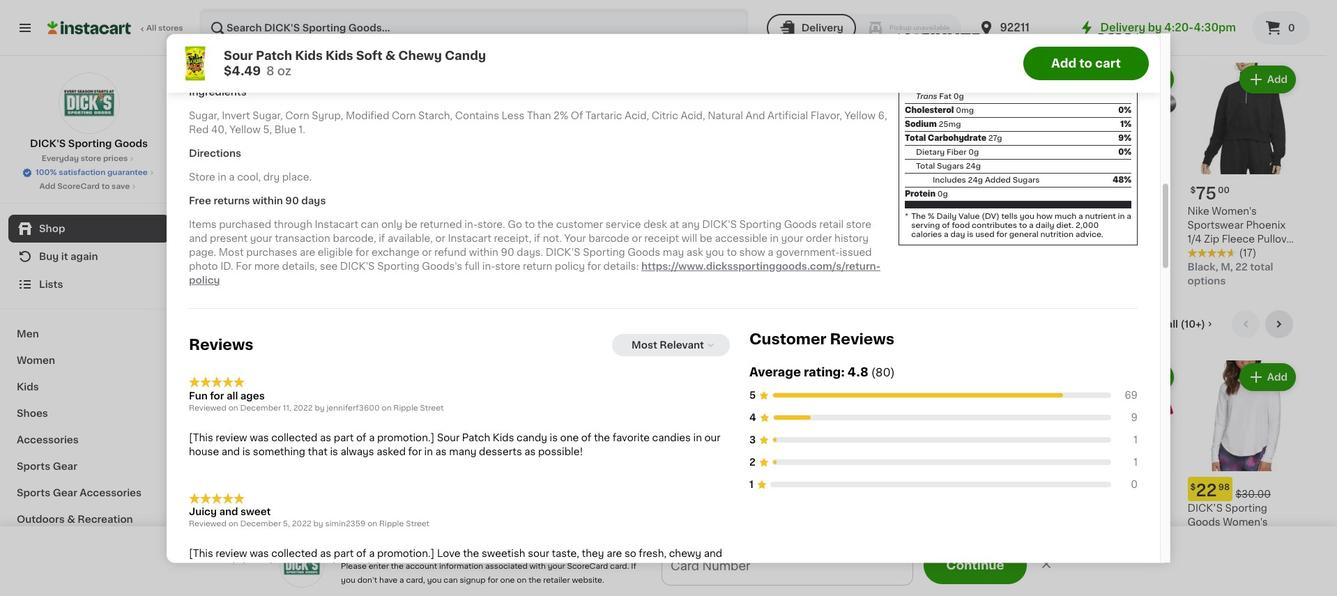Task type: describe. For each thing, give the bounding box(es) containing it.
l, for black/white/dark
[[484, 574, 493, 583]]

xl, for gray,
[[779, 262, 795, 272]]

to down "accessible"
[[727, 248, 737, 258]]

sporting up everyday store prices link
[[68, 139, 112, 149]]

- inside nike women's sportswear phoenix 1/4 zip fleece pullover sweatshirt - black
[[1243, 248, 1247, 258]]

can inside save with your scorecard card! please enter the account information associated with your scorecard card. if you don't have a card, you can signup for one on the retailer website.
[[444, 577, 458, 585]]

sporting down exchange
[[377, 262, 420, 272]]

2 vertical spatial with
[[530, 563, 546, 571]]

1 vertical spatial scorecard
[[419, 547, 474, 557]]

stanley quencher h2.0 flowstate tumbler - black
[[821, 206, 917, 244]]

sour inside "sour patch kids kids soft & chewy candy"
[[454, 206, 477, 216]]

buy it again link
[[8, 243, 169, 271]]

more button
[[898, 560, 953, 582]]

men's inside under armour men's coldgear fitted mock shirt
[[403, 504, 432, 514]]

0 vertical spatial instacart
[[315, 220, 359, 230]]

retail
[[820, 220, 844, 230]]

product group containing add
[[699, 361, 810, 585]]

policy inside https://www.dickssportinggoods.com/s/return- policy
[[189, 276, 220, 286]]

2 vertical spatial scorecard
[[567, 563, 608, 571]]

(55)
[[1117, 234, 1138, 244]]

card!
[[477, 547, 503, 557]]

3 0% from the top
[[1119, 107, 1132, 115]]

product group containing 30
[[821, 361, 932, 585]]

patch inside [this review was collected as part of a promotion.] sour patch kids candy is one of the favorite candies in our house and is something that is always asked for in as many desserts as possible!
[[462, 433, 491, 443]]

fleece for sporting
[[643, 220, 676, 230]]

(132)
[[383, 546, 407, 555]]

• they are sweet and chewy and packed with sour patch pucker power
[[189, 40, 534, 50]]

4.8
[[848, 367, 869, 379]]

for inside fun for all ages reviewed on december 11, 2022 by jenniferf3600 on ripple street
[[210, 391, 224, 401]]

1 vertical spatial dick's sporting goods logo image
[[280, 543, 324, 588]]

0 vertical spatial be
[[405, 220, 418, 230]]

them
[[266, 563, 291, 573]]

options inside meld grey, xl, 20 total options
[[235, 276, 273, 286]]

everyday inside dick's sporting goods women's everyday heather long sleeve shirt (regular and plus)
[[1188, 532, 1234, 542]]

black/white, for (132)
[[332, 560, 396, 569]]

on down $ 22 50 at the bottom left
[[229, 521, 238, 528]]

customer reviews
[[750, 333, 895, 347]]

a inside [this review was collected as part of a promotion.] love the sweetish sour taste, they are so fresh, chewy and tasty. kids love them and so do us adults
[[369, 549, 375, 559]]

11,
[[283, 405, 291, 412]]

add inside button
[[1052, 57, 1077, 68]]

0 horizontal spatial yellow
[[230, 125, 261, 135]]

2 view all (10+) from the top
[[1141, 319, 1206, 329]]

00 for women's
[[1219, 186, 1230, 195]]

dick's down not. at the top of the page
[[546, 248, 581, 258]]

black/jet gray, xl, 4 total options
[[699, 262, 804, 286]]

(46)
[[261, 546, 281, 555]]

are inside 'items purchased through instacart can only be returned in-store. go to the customer service desk at any dick's sporting goods retail store and present your transaction barcode, if available, or instacart receipt, if not. your barcode or receipt will be accessible in your order history page. most purchases are eligible for exchange or refund within 90 days. dick's sporting goods may ask you to show a government-issued photo id. for more details, see dick's sporting goods's full in-store return policy for details:'
[[300, 248, 315, 258]]

men's inside the 120 the north face men's antora rain hooded jacket - meld grey
[[287, 206, 316, 216]]

options down card.
[[602, 574, 640, 583]]

shirt inside the nike men's sportswear icon futura graphic t-shirt - white, black & university red - l
[[294, 532, 317, 541]]

red inside the sugar, invert sugar, corn syrup, modified corn starch, contains less than 2% of tartaric acid, citric acid, natural and artificial flavor, yellow 6, red 40, yellow 5, blue 1.
[[189, 125, 209, 135]]

shop link
[[8, 215, 169, 243]]

card,
[[406, 577, 425, 585]]

product group containing under armour men's storm fleece gloves - xl
[[699, 63, 810, 288]]

- right hat
[[409, 220, 414, 230]]

sour right packed
[[411, 40, 434, 50]]

22 inside the black, m, 22 total options
[[1236, 262, 1248, 272]]

40,
[[211, 125, 227, 135]]

0 vertical spatial with
[[388, 40, 408, 50]]

sporting up "accessible"
[[740, 220, 782, 230]]

information
[[439, 563, 484, 571]]

in up 120
[[218, 173, 227, 183]]

sports gear
[[17, 462, 77, 472]]

includes
[[933, 177, 967, 185]]

1 vertical spatial (80)
[[872, 367, 895, 379]]

it
[[61, 252, 68, 262]]

white, inside gardenia white, 2 total options
[[380, 248, 412, 258]]

to down 'pucker'
[[496, 64, 506, 74]]

daily inside * the % daily value (dv) tells you how much a nutrient in a serving of food contributes to a daily diet. 2,000 calories a day is used for general nutrition advice.
[[937, 213, 957, 221]]

your down rain
[[250, 234, 272, 244]]

1 if from the left
[[379, 234, 385, 244]]

0 vertical spatial accessories
[[17, 435, 79, 445]]

options inside black/white, s, 19 total options
[[357, 574, 395, 583]]

a inside [this review was collected as part of a promotion.] sour patch kids candy is one of the favorite candies in our house and is something that is always asked for in as many desserts as possible!
[[369, 433, 375, 443]]

chewy for sour patch kids kids soft & chewy candy $4.49 8 oz
[[398, 50, 442, 61]]

value
[[959, 213, 980, 221]]

2 corn from the left
[[392, 111, 416, 121]]

& inside "sour patch kids kids soft & chewy candy"
[[477, 220, 485, 230]]

1 horizontal spatial accessories
[[80, 488, 142, 498]]

photo
[[189, 262, 218, 272]]

to inside button
[[1080, 57, 1093, 68]]

0 vertical spatial so
[[625, 549, 637, 559]]

$30.00 element
[[699, 477, 810, 502]]

on left 11,
[[229, 405, 238, 412]]

1 view all (10+) button from the top
[[1135, 13, 1221, 41]]

policy inside 'items purchased through instacart can only be returned in-store. go to the customer service desk at any dick's sporting goods retail store and present your transaction barcode, if available, or instacart receipt, if not. your barcode or receipt will be accessible in your order history page. most purchases are eligible for exchange or refund within 90 days. dick's sporting goods may ask you to show a government-issued photo id. for more details, see dick's sporting goods's full in-store return policy for details:'
[[555, 262, 585, 272]]

of inside * the % daily value (dv) tells you how much a nutrient in a serving of food contributes to a daily diet. 2,000 calories a day is used for general nutrition advice.
[[942, 222, 951, 230]]

you right card,
[[427, 577, 442, 585]]

shirt inside under armour men's coldgear fitted mock shirt
[[332, 532, 355, 541]]

1 horizontal spatial instacart
[[448, 234, 492, 244]]

0 vertical spatial 24g
[[966, 163, 981, 171]]

reviewed inside juicy and sweet reviewed on december 5, 2022 by simin2359 on ripple street
[[189, 521, 227, 528]]

hooded
[[268, 220, 308, 230]]

dick's sporting goods
[[30, 139, 148, 149]]

$ inside $ 22 98
[[1191, 484, 1197, 492]]

1 vertical spatial 0g
[[969, 149, 979, 157]]

armour for heatgear
[[609, 504, 645, 514]]

2 vertical spatial store
[[495, 262, 521, 272]]

oz inside sour patch kids kids soft & chewy candy $4.49 8 oz
[[277, 65, 292, 76]]

$ 22 98
[[1191, 483, 1231, 499]]

options inside 'black/white/dark grey, l, 286 total options'
[[454, 588, 492, 596]]

0 vertical spatial chewy
[[293, 40, 326, 50]]

and up "get free delivery on next 3 orders • add $10.00 to qualify."
[[704, 549, 723, 559]]

customer
[[750, 333, 827, 347]]

0 vertical spatial sweet
[[240, 40, 270, 50]]

- up n3n
[[410, 234, 414, 244]]

they
[[582, 549, 604, 559]]

- left l
[[283, 560, 288, 569]]

kids down 'pucker'
[[472, 64, 493, 74]]

when
[[316, 64, 343, 74]]

you down us
[[341, 577, 356, 585]]

our
[[705, 433, 721, 443]]

on left fitted
[[368, 521, 377, 528]]

armour for storm
[[731, 206, 767, 216]]

soft for sour patch kids kids soft & chewy candy $4.49 8 oz
[[356, 50, 383, 61]]

is right that
[[330, 447, 338, 457]]

serving
[[912, 222, 941, 230]]

may
[[663, 248, 684, 258]]

long inside under armour men's heatgear compression long sleeve shirt
[[645, 532, 669, 541]]

will
[[682, 234, 698, 244]]

h2.0
[[821, 220, 845, 230]]

barcode,
[[333, 234, 376, 244]]

sleeve inside dick's sporting goods women's everyday heather long sleeve shirt (regular and plus)
[[1215, 546, 1248, 555]]

is inside * the % daily value (dv) tells you how much a nutrient in a serving of food contributes to a daily diet. 2,000 calories a day is used for general nutrition advice.
[[968, 232, 974, 239]]

2 inside gardenia white, 2 total options
[[415, 248, 421, 258]]

fitness
[[1066, 206, 1102, 216]]

0 vertical spatial sugars
[[937, 163, 965, 171]]

20
[[285, 262, 298, 272]]

flavor,
[[811, 111, 843, 121]]

product group containing 70
[[943, 63, 1055, 274]]

2022 inside fun for all ages reviewed on december 11, 2022 by jenniferf3600 on ripple street
[[293, 405, 313, 412]]

$ inside $ 29 99
[[1069, 186, 1074, 195]]

fleece for armour
[[731, 220, 764, 230]]

kids up 'when'
[[326, 50, 353, 61]]

1 vertical spatial so
[[315, 563, 327, 573]]

by inside juicy and sweet reviewed on december 5, 2022 by simin2359 on ripple street
[[314, 521, 323, 528]]

a up 'general'
[[1030, 222, 1034, 230]]

0mg
[[956, 107, 974, 115]]

now
[[282, 19, 316, 34]]

item carousel region containing 22
[[209, 310, 1299, 596]]

nike inside the nike men's sportswear icon futura graphic t-shirt - white, black & university red - l
[[209, 504, 231, 514]]

the for *
[[912, 213, 926, 221]]

$ 75 00
[[1191, 185, 1230, 202]]

0 horizontal spatial 90
[[286, 197, 299, 206]]

of up always
[[356, 433, 367, 443]]

item carousel region containing 120
[[209, 13, 1299, 294]]

1 horizontal spatial 3
[[750, 436, 756, 446]]

your up s,
[[393, 547, 417, 557]]

days.
[[517, 248, 543, 258]]

- up tasty.
[[209, 546, 214, 555]]

4 inside black/jet gray, xl, 4 total options
[[797, 262, 804, 272]]

dick's sporting goods men's fleece open hem pants - dark heather grey
[[576, 206, 676, 258]]

sour inside sour patch kids kids soft & chewy candy $4.49 8 oz
[[224, 50, 253, 61]]

the inside [this review was collected as part of a promotion.] love the sweetish sour taste, they are so fresh, chewy and tasty. kids love them and so do us adults
[[463, 549, 479, 559]]

black/white, m, 30 total options for (249)
[[576, 560, 671, 583]]

2%
[[554, 111, 569, 121]]

ripple inside fun for all ages reviewed on december 11, 2022 by jenniferf3600 on ripple street
[[394, 405, 418, 412]]

dark inside dark heather grey, xl, 5 total options
[[576, 262, 600, 272]]

1 vertical spatial 40
[[1074, 483, 1098, 499]]

was for them
[[250, 549, 269, 559]]

$ inside $ 40 00
[[1069, 484, 1074, 492]]

trending
[[209, 19, 278, 34]]

as left many
[[436, 447, 447, 457]]

women's inside nike women's sportswear phoenix 1/4 zip fleece pullover sweatshirt - black
[[1212, 206, 1257, 216]]

1 horizontal spatial in-
[[483, 262, 495, 272]]

white/blk/university red, l, 54 total options
[[209, 560, 314, 596]]

promotion.] for adults
[[377, 549, 435, 559]]

they
[[195, 40, 220, 50]]

90 inside 'items purchased through instacart can only be returned in-store. go to the customer service desk at any dick's sporting goods retail store and present your transaction barcode, if available, or instacart receipt, if not. your barcode or receipt will be accessible in your order history page. most purchases are eligible for exchange or refund within 90 days. dick's sporting goods may ask you to show a government-issued photo id. for more details, see dick's sporting goods's full in-store return policy for details:'
[[501, 248, 515, 258]]

and right "them" on the bottom of page
[[294, 563, 312, 573]]

signup
[[460, 577, 486, 585]]

22 for $ 22 50
[[218, 483, 239, 499]]

sour inside [this review was collected as part of a promotion.] sour patch kids candy is one of the favorite candies in our house and is something that is always asked for in as many desserts as possible!
[[437, 433, 460, 443]]

under armour men's storm fleece gloves - xl
[[699, 206, 807, 244]]

for down barcode,
[[356, 248, 369, 258]]

the left party
[[508, 64, 525, 74]]

product group containing 22
[[1188, 361, 1299, 585]]

0 vertical spatial by
[[1149, 22, 1162, 33]]

black/white, inside black/white, m, 15 total options
[[821, 560, 885, 569]]

2 (10+) from the top
[[1181, 319, 1206, 329]]

is up possible!
[[550, 433, 558, 443]]

tumbler
[[821, 234, 861, 244]]

options inside black/white, m, 15 total options
[[847, 574, 885, 583]]

l
[[290, 560, 296, 569]]

juicy
[[189, 507, 217, 517]]

0 horizontal spatial reviews
[[189, 338, 253, 353]]

your up retailer
[[548, 563, 565, 571]]

1 horizontal spatial yellow
[[845, 111, 876, 121]]

2 view from the top
[[1141, 319, 1165, 329]]

under for under armour men's heatgear compression long sleeve shirt
[[576, 504, 606, 514]]

0 horizontal spatial (204)
[[261, 248, 288, 258]]

1 horizontal spatial (204)
[[506, 546, 532, 555]]

0 horizontal spatial 0
[[1131, 480, 1138, 490]]

you inside * the % daily value (dv) tells you how much a nutrient in a serving of food contributes to a daily diet. 2,000 calories a day is used for general nutrition advice.
[[1020, 213, 1035, 221]]

reviewed inside fun for all ages reviewed on december 11, 2022 by jenniferf3600 on ripple street
[[189, 405, 227, 412]]

5 inside dark heather grey, xl, 5 total options
[[595, 276, 601, 286]]

december inside juicy and sweet reviewed on december 5, 2022 by simin2359 on ripple street
[[240, 521, 281, 528]]

kids link
[[8, 374, 169, 400]]

fleece inside nike women's sportswear phoenix 1/4 zip fleece pullover sweatshirt - black
[[1222, 234, 1255, 244]]

your right the bring
[[407, 64, 430, 74]]

options left $10.00
[[724, 574, 763, 583]]

1 vertical spatial with
[[368, 547, 391, 557]]

*
[[905, 213, 909, 221]]

dick's down 'nf0a85cw' at top
[[340, 262, 375, 272]]

% inside * the % daily value (dv) tells you how much a nutrient in a serving of food contributes to a daily diet. 2,000 calories a day is used for general nutrition advice.
[[928, 213, 935, 221]]

0 vertical spatial are
[[222, 40, 238, 50]]

(80) inside product group
[[506, 234, 526, 244]]

sporting inside 'dick's sporting goods men's fleece open hem pants - dark heather grey'
[[614, 206, 656, 216]]

instacart logo image
[[47, 20, 131, 36]]

to left save on the top
[[102, 183, 110, 190]]

n3n
[[392, 248, 414, 258]]

collected for something
[[271, 433, 318, 443]]

chewy for sour patch kids kids soft & chewy candy
[[487, 220, 522, 230]]

1 horizontal spatial or
[[436, 234, 446, 244]]

review for love
[[216, 549, 247, 559]]

92211 button
[[978, 8, 1062, 47]]

1 vertical spatial gear
[[53, 462, 77, 472]]

0 horizontal spatial within
[[252, 197, 283, 206]]

1 view from the top
[[1141, 22, 1165, 32]]

retailer
[[543, 577, 570, 585]]

add button for fitness gear "36" foam roller"
[[1119, 67, 1173, 92]]

a left day
[[944, 232, 949, 239]]

2 vertical spatial 0g
[[938, 191, 948, 199]]

options inside dark heather grey, xl, 5 total options
[[629, 276, 667, 286]]

service type group
[[767, 14, 962, 42]]

soft for sour patch kids kids soft & chewy candy
[[454, 220, 475, 230]]

54
[[246, 574, 259, 583]]

total inside white/blk/university red, l, 54 total options
[[261, 574, 285, 583]]

4:20-
[[1165, 22, 1194, 33]]

& down "sports gear accessories"
[[67, 515, 75, 525]]

shirt inside dick's sporting goods women's everyday heather long sleeve shirt (regular and plus)
[[1250, 546, 1274, 555]]

tells
[[1002, 213, 1018, 221]]

kids up the go
[[510, 206, 531, 216]]

l, inside black/graphite, l, 37 total options
[[1025, 560, 1034, 569]]

coldgear
[[332, 518, 379, 528]]

1 vertical spatial 24g
[[969, 177, 984, 185]]

2 horizontal spatial store
[[847, 220, 872, 230]]

recreation
[[78, 515, 133, 525]]

dick's for dick's sporting goods women's everyday heather long sleeve shirt (regular and plus)
[[1188, 504, 1223, 514]]

advice.
[[1076, 232, 1104, 239]]

dick's up xl
[[703, 220, 737, 230]]

product group containing 75
[[1188, 63, 1299, 288]]

total inside dark heather grey, xl, 5 total options
[[603, 276, 627, 286]]

$ 22 50
[[212, 483, 252, 499]]

xl, for grey,
[[267, 262, 283, 272]]

street inside juicy and sweet reviewed on december 5, 2022 by simin2359 on ripple street
[[406, 521, 430, 528]]

big
[[409, 206, 425, 216]]

sports gear accessories link
[[8, 480, 169, 506]]

oz for 8 oz
[[463, 248, 475, 258]]

red,
[[209, 574, 232, 583]]

promotion.] for asked
[[377, 433, 435, 443]]

gear for "36"
[[1104, 206, 1128, 216]]

face inside the north face big box beanie hat - gardenia white - nf0a85cw n3n
[[383, 206, 407, 216]]

0 vertical spatial in-
[[465, 220, 478, 230]]

total inside black/jet gray, xl, 4 total options
[[699, 276, 722, 286]]

and down the "now"
[[272, 40, 291, 50]]

black/white, for ★★★★★
[[699, 560, 763, 569]]

m, left $10.00
[[765, 560, 778, 569]]

gardenia inside the north face big box beanie hat - gardenia white - nf0a85cw n3n
[[332, 234, 376, 244]]

you left the bring
[[345, 64, 364, 74]]

sportswear for women's
[[1188, 220, 1244, 230]]

black/white/dark grey, l, 286 total options
[[454, 560, 544, 596]]

beanie
[[353, 220, 387, 230]]

as up that
[[320, 433, 331, 443]]

outdoors & recreation
[[17, 515, 133, 525]]

is left something
[[243, 447, 251, 457]]

delivery by 4:20-4:30pm link
[[1079, 20, 1237, 36]]

your down the "gloves"
[[782, 234, 804, 244]]

add scorecard to save
[[39, 183, 130, 190]]

27g
[[989, 135, 1003, 143]]

men's inside nike men's futura club fleece hoodie
[[968, 206, 997, 216]]

goods down pants
[[628, 248, 661, 258]]

items purchased through instacart can only be returned in-store. go to the customer service desk at any dick's sporting goods retail store and present your transaction barcode, if available, or instacart receipt, if not. your barcode or receipt will be accessible in your order history page. most purchases are eligible for exchange or refund within 90 days. dick's sporting goods may ask you to show a government-issued photo id. for more details, see dick's sporting goods's full in-store return policy for details:
[[189, 220, 872, 272]]

0 horizontal spatial everyday
[[42, 155, 79, 163]]

0 horizontal spatial or
[[422, 248, 432, 258]]

0 vertical spatial 40
[[821, 262, 835, 272]]

account
[[406, 563, 437, 571]]

long inside dick's sporting goods women's everyday heather long sleeve shirt (regular and plus)
[[1188, 546, 1213, 555]]

total inside the black, m, 22 total options
[[1251, 262, 1274, 272]]

heather inside dick's sporting goods women's everyday heather long sleeve shirt (regular and plus)
[[1237, 532, 1276, 542]]

a up (55)
[[1127, 213, 1132, 221]]

in left our
[[694, 433, 702, 443]]

the down (132)
[[391, 563, 404, 571]]

in inside 'items purchased through instacart can only be returned in-store. go to the customer service desk at any dick's sporting goods retail store and present your transaction barcode, if available, or instacart receipt, if not. your barcode or receipt will be accessible in your order history page. most purchases are eligible for exchange or refund within 90 days. dick's sporting goods may ask you to show a government-issued photo id. for more details, see dick's sporting goods's full in-store return policy for details:'
[[770, 234, 779, 244]]

• inside "get free delivery on next 3 orders • add $10.00 to qualify."
[[751, 566, 755, 577]]

patch inside "sour patch kids kids soft & chewy candy"
[[479, 206, 507, 216]]

l, for white/blk/university
[[235, 574, 243, 583]]

refund
[[435, 248, 467, 258]]

nf0a85cw
[[332, 248, 390, 258]]

prices
[[103, 155, 128, 163]]

more
[[915, 567, 936, 575]]

and up 'when'
[[328, 40, 347, 50]]

black/graphite,
[[943, 560, 1022, 569]]

free
[[189, 197, 211, 206]]

0 horizontal spatial favorite
[[432, 64, 469, 74]]

the for 120
[[209, 206, 228, 216]]

patch inside sour patch kids kids soft & chewy candy $4.49 8 oz
[[256, 50, 292, 61]]

m, down 'fresh,'
[[643, 560, 655, 569]]

2 vertical spatial 1
[[750, 480, 754, 490]]

dick's up 100%
[[30, 139, 66, 149]]

5, inside juicy and sweet reviewed on december 5, 2022 by simin2359 on ripple street
[[283, 521, 290, 528]]

and inside 'items purchased through instacart can only be returned in-store. go to the customer service desk at any dick's sporting goods retail store and present your transaction barcode, if available, or instacart receipt, if not. your barcode or receipt will be accessible in your order history page. most purchases are eligible for exchange or refund within 90 days. dick's sporting goods may ask you to show a government-issued photo id. for more details, see dick's sporting goods's full in-store return policy for details:'
[[189, 234, 207, 244]]

2 horizontal spatial or
[[632, 234, 642, 244]]

house
[[189, 447, 219, 457]]

and inside [this review was collected as part of a promotion.] sour patch kids candy is one of the favorite candies in our house and is something that is always asked for in as many desserts as possible!
[[222, 447, 240, 457]]

black/white, for (249)
[[576, 560, 641, 569]]

if
[[631, 563, 637, 571]]

1 vertical spatial 2
[[750, 458, 756, 468]]

of up possible!
[[582, 433, 592, 443]]

daily inside % daily value* 0% 0% trans fat 0g
[[1081, 52, 1103, 59]]

[this review was collected as part of a promotion.] love the sweetish sour taste, they are so fresh, chewy and tasty. kids love them and so do us adults
[[189, 549, 723, 573]]

sporting down barcode
[[583, 248, 625, 258]]

total inside meld grey, xl, 20 total options
[[209, 276, 232, 286]]

2 sugar, from the left
[[253, 111, 283, 121]]

to inside "get free delivery on next 3 orders • add $10.00 to qualify."
[[828, 566, 841, 577]]

goods up order
[[784, 220, 817, 230]]

goods for dick's sporting goods
[[114, 139, 148, 149]]

0 horizontal spatial store
[[81, 155, 101, 163]]

% inside % daily value* 0% 0% trans fat 0g
[[1072, 52, 1080, 59]]

futura inside the nike men's sportswear icon futura graphic t-shirt - white, black & university red - l
[[209, 532, 241, 541]]

returns
[[214, 197, 250, 206]]

candy for sour patch kids kids soft & chewy candy $4.49 8 oz
[[445, 50, 486, 61]]

8 oz
[[454, 248, 475, 258]]

was for is
[[250, 433, 269, 443]]

ingredients
[[189, 88, 247, 98]]

shirt inside under armour men's heatgear compression long sleeve shirt
[[612, 546, 635, 555]]

to right the go
[[525, 220, 535, 230]]

goods for dick's sporting goods women's everyday heather long sleeve shirt (regular and plus)
[[1188, 518, 1221, 528]]

1 corn from the left
[[286, 111, 309, 121]]

$22.50 original price: $30.00 element
[[209, 477, 320, 502]]

fleece for men's
[[969, 220, 1002, 230]]

the inside 'items purchased through instacart can only be returned in-store. go to the customer service desk at any dick's sporting goods retail store and present your transaction barcode, if available, or instacart receipt, if not. your barcode or receipt will be accessible in your order history page. most purchases are eligible for exchange or refund within 90 days. dick's sporting goods may ask you to show a government-issued photo id. for more details, see dick's sporting goods's full in-store return policy for details:'
[[538, 220, 554, 230]]

00 for l,
[[976, 484, 988, 492]]

any
[[682, 220, 700, 230]]



Task type: vqa. For each thing, say whether or not it's contained in the screenshot.


Task type: locate. For each thing, give the bounding box(es) containing it.
show
[[740, 248, 766, 258]]

0 vertical spatial [this
[[189, 433, 213, 443]]

286
[[495, 574, 514, 583]]

the left retailer
[[529, 577, 542, 585]]

grey for 120
[[279, 234, 303, 244]]

1 black/white, from the left
[[332, 560, 396, 569]]

sour
[[528, 549, 550, 559]]

scorecard
[[57, 183, 100, 190], [419, 547, 474, 557], [567, 563, 608, 571]]

2 was from the top
[[250, 549, 269, 559]]

0 horizontal spatial be
[[405, 220, 418, 230]]

dick's sporting goods logo image
[[58, 73, 120, 134], [280, 543, 324, 588]]

15
[[902, 560, 913, 569]]

part inside [this review was collected as part of a promotion.] love the sweetish sour taste, they are so fresh, chewy and tasty. kids love them and so do us adults
[[334, 549, 354, 559]]

you inside 'items purchased through instacart can only be returned in-store. go to the customer service desk at any dick's sporting goods retail store and present your transaction barcode, if available, or instacart receipt, if not. your barcode or receipt will be accessible in your order history page. most purchases are eligible for exchange or refund within 90 days. dick's sporting goods may ask you to show a government-issued photo id. for more details, see dick's sporting goods's full in-store return policy for details:'
[[706, 248, 725, 258]]

at
[[670, 220, 680, 230]]

2 horizontal spatial scorecard
[[567, 563, 608, 571]]

2 collected from the top
[[271, 549, 318, 559]]

(27)
[[750, 248, 769, 258]]

0 vertical spatial long
[[645, 532, 669, 541]]

how
[[1037, 213, 1053, 221]]

store.
[[478, 220, 506, 230]]

and inside dick's sporting goods women's everyday heather long sleeve shirt (regular and plus)
[[1232, 560, 1251, 569]]

one inside [this review was collected as part of a promotion.] sour patch kids candy is one of the favorite candies in our house and is something that is always asked for in as many desserts as possible!
[[561, 433, 579, 443]]

0 vertical spatial one
[[561, 433, 579, 443]]

as inside [this review was collected as part of a promotion.] love the sweetish sour taste, they are so fresh, chewy and tasty. kids love them and so do us adults
[[320, 549, 331, 559]]

1 acid, from the left
[[625, 111, 650, 121]]

1 horizontal spatial l,
[[484, 574, 493, 583]]

0 horizontal spatial 22
[[218, 483, 239, 499]]

asked
[[377, 447, 406, 457]]

1 horizontal spatial daily
[[1081, 52, 1103, 59]]

many
[[1080, 562, 1108, 572]]

patch left 'pucker'
[[436, 40, 464, 50]]

corn left starch,
[[392, 111, 416, 121]]

1 horizontal spatial chewy
[[669, 549, 702, 559]]

1 horizontal spatial sportswear
[[1188, 220, 1244, 230]]

the inside [this review was collected as part of a promotion.] sour patch kids candy is one of the favorite candies in our house and is something that is always asked for in as many desserts as possible!
[[594, 433, 610, 443]]

dick's
[[576, 206, 612, 216], [1188, 504, 1223, 514]]

1 [this from the top
[[189, 433, 213, 443]]

review for and
[[216, 433, 247, 443]]

$ 30 00 for black/white,
[[824, 483, 866, 499]]

options inside the black, m, 22 total options
[[1188, 276, 1227, 286]]

shirt up card.
[[612, 546, 635, 555]]

product group containing 29
[[1066, 63, 1177, 260]]

0 horizontal spatial 0g
[[938, 191, 948, 199]]

black for nike men's sportswear icon futura graphic t-shirt - white, black & university red - l
[[250, 546, 276, 555]]

if down only
[[379, 234, 385, 244]]

00 for men's
[[975, 186, 986, 195]]

1 vertical spatial daily
[[937, 213, 957, 221]]

continue button
[[924, 546, 1027, 584]]

$ inside $ 75 00
[[1191, 186, 1197, 195]]

men's inside under armour men's heatgear compression long sleeve shirt
[[647, 504, 676, 514]]

1 vertical spatial policy
[[189, 276, 220, 286]]

part for always
[[334, 433, 354, 443]]

1 horizontal spatial 4
[[797, 262, 804, 272]]

2 item carousel region from the top
[[209, 310, 1299, 596]]

face
[[261, 206, 284, 216], [383, 206, 407, 216]]

policy
[[555, 262, 585, 272], [189, 276, 220, 286]]

store
[[81, 155, 101, 163], [847, 220, 872, 230], [495, 262, 521, 272]]

(162)
[[995, 234, 1019, 244]]

to left cart
[[1080, 57, 1093, 68]]

product group containing stanley quencher h2.0 flowstate tumbler - black
[[821, 63, 932, 274]]

1 vertical spatial 1
[[1134, 458, 1138, 468]]

50
[[240, 484, 252, 492]]

- down "purchased"
[[245, 234, 249, 244]]

0 vertical spatial meld
[[252, 234, 276, 244]]

nike for 75
[[1188, 206, 1210, 216]]

None search field
[[199, 8, 749, 47]]

xl, right gray,
[[779, 262, 795, 272]]

view all (10+) button right the 110
[[1135, 13, 1221, 41]]

on right jenniferf3600
[[382, 405, 392, 412]]

for inside [this review was collected as part of a promotion.] sour patch kids candy is one of the favorite candies in our house and is something that is always asked for in as many desserts as possible!
[[408, 447, 422, 457]]

s,
[[398, 560, 408, 569]]

candies
[[653, 433, 691, 443]]

carbohydrate
[[928, 135, 987, 143]]

1 item carousel region from the top
[[209, 13, 1299, 294]]

xl, down purchases
[[267, 262, 283, 272]]

2 gardenia from the top
[[332, 248, 378, 258]]

sweetish
[[482, 549, 526, 559]]

under inside under armour men's coldgear fitted mock shirt
[[332, 504, 362, 514]]

order
[[806, 234, 832, 244]]

0 vertical spatial candy
[[445, 50, 486, 61]]

30
[[829, 483, 852, 499], [952, 483, 975, 499], [658, 560, 671, 569], [780, 560, 793, 569]]

1 horizontal spatial white,
[[380, 248, 412, 258]]

a up 120
[[229, 173, 235, 183]]

1 vertical spatial heather
[[603, 262, 643, 272]]

1 view all (10+) from the top
[[1141, 22, 1206, 32]]

barcode
[[589, 234, 630, 244]]

(204) up the associated
[[506, 546, 532, 555]]

1 north from the left
[[230, 206, 258, 216]]

part inside [this review was collected as part of a promotion.] sour patch kids candy is one of the favorite candies in our house and is something that is always asked for in as many desserts as possible!
[[334, 433, 354, 443]]

reviews
[[830, 333, 895, 347], [189, 338, 253, 353]]

1 vertical spatial favorite
[[613, 433, 650, 443]]

dry
[[263, 173, 280, 183]]

1 vertical spatial total
[[917, 163, 936, 171]]

fleece up "accessible"
[[731, 220, 764, 230]]

4 black/white, from the left
[[699, 560, 763, 569]]

0 vertical spatial women's
[[1212, 206, 1257, 216]]

1 vertical spatial collected
[[271, 549, 318, 559]]

1 horizontal spatial chewy
[[487, 220, 522, 230]]

0 horizontal spatial are
[[222, 40, 238, 50]]

0 vertical spatial 0
[[1289, 23, 1296, 33]]

0 vertical spatial favorite
[[432, 64, 469, 74]]

product group containing 120
[[209, 63, 320, 288]]

in inside * the % daily value (dv) tells you how much a nutrient in a serving of food contributes to a daily diet. 2,000 calories a day is used for general nutrition advice.
[[1118, 213, 1125, 221]]

kids inside [this review was collected as part of a promotion.] sour patch kids candy is one of the favorite candies in our house and is something that is always asked for in as many desserts as possible!
[[493, 433, 514, 443]]

candy left the power at the left top of page
[[445, 50, 486, 61]]

[this inside [this review was collected as part of a promotion.] sour patch kids candy is one of the favorite candies in our house and is something that is always asked for in as many desserts as possible!
[[189, 433, 213, 443]]

kids up satisfied
[[295, 50, 323, 61]]

page.
[[189, 248, 216, 258]]

are
[[222, 40, 238, 50], [300, 248, 315, 258], [607, 549, 622, 559]]

1 horizontal spatial futura
[[999, 206, 1031, 216]]

delivery for delivery
[[802, 23, 844, 33]]

returned
[[420, 220, 462, 230]]

part for us
[[334, 549, 354, 559]]

1 sugar, from the left
[[189, 111, 219, 121]]

0 vertical spatial sportswear
[[1188, 220, 1244, 230]]

2 black/white, from the left
[[576, 560, 641, 569]]

22 for $ 22 98
[[1197, 483, 1218, 499]]

xl, inside dark heather grey, xl, 5 total options
[[576, 276, 592, 286]]

1 black/white, m, 30 total options from the left
[[576, 560, 671, 583]]

kids up desserts
[[493, 433, 514, 443]]

1 horizontal spatial north
[[352, 206, 381, 216]]

m, down sweatshirt
[[1221, 262, 1234, 272]]

1 gardenia from the top
[[332, 234, 376, 244]]

north up "beanie"
[[352, 206, 381, 216]]

sports for sports gear accessories
[[17, 488, 50, 498]]

•
[[189, 40, 193, 50], [189, 64, 193, 74], [751, 566, 755, 577]]

patch up satisfied
[[256, 50, 292, 61]]

view all (10+) down black,
[[1141, 319, 1206, 329]]

5 down open on the top left of the page
[[595, 276, 601, 286]]

2 december from the top
[[240, 521, 281, 528]]

grey, for black/white/dark
[[454, 574, 482, 583]]

[this up house at the bottom left of page
[[189, 433, 213, 443]]

in left many
[[424, 447, 433, 457]]

1 horizontal spatial 5,
[[283, 521, 290, 528]]

oz right everyone
[[277, 65, 292, 76]]

2 review from the top
[[216, 549, 247, 559]]

2 promotion.] from the top
[[377, 549, 435, 559]]

black/white, inside black/white, s, 19 total options
[[332, 560, 396, 569]]

0 vertical spatial can
[[361, 220, 379, 230]]

nike down $ 22 50 at the bottom left
[[209, 504, 231, 514]]

for inside save with your scorecard card! please enter the account information associated with your scorecard card. if you don't have a card, you can signup for one on the retailer website.
[[488, 577, 499, 585]]

sports gear link
[[8, 453, 169, 480]]

0 vertical spatial view
[[1141, 22, 1165, 32]]

soft up "• keep everyone satisfied when you bring all your favorite kids to the party"
[[356, 50, 383, 61]]

review inside [this review was collected as part of a promotion.] sour patch kids candy is one of the favorite candies in our house and is something that is always asked for in as many desserts as possible!
[[216, 433, 247, 443]]

1 vertical spatial sportswear
[[209, 518, 265, 528]]

sodium
[[905, 121, 937, 129]]

1 horizontal spatial 8
[[454, 248, 461, 258]]

1 horizontal spatial 90
[[501, 248, 515, 258]]

0 horizontal spatial 3
[[696, 566, 704, 577]]

nike for 70
[[943, 206, 965, 216]]

goods
[[114, 139, 148, 149], [784, 220, 817, 230], [576, 220, 609, 230], [628, 248, 661, 258], [1188, 518, 1221, 528]]

less
[[502, 111, 525, 121]]

2 if from the left
[[534, 234, 541, 244]]

candy for sour patch kids kids soft & chewy candy
[[524, 220, 556, 230]]

heather inside dark heather grey, xl, 5 total options
[[603, 262, 643, 272]]

[this up tasty.
[[189, 549, 213, 559]]

collected inside [this review was collected as part of a promotion.] love the sweetish sour taste, they are so fresh, chewy and tasty. kids love them and so do us adults
[[271, 549, 318, 559]]

2 vertical spatial black
[[250, 546, 276, 555]]

1 horizontal spatial nike
[[943, 206, 965, 216]]

if
[[379, 234, 385, 244], [534, 234, 541, 244]]

1 vertical spatial street
[[406, 521, 430, 528]]

nutrition
[[1041, 232, 1074, 239]]

00 for m,
[[854, 484, 866, 492]]

candy up not. at the top of the page
[[524, 220, 556, 230]]

desk
[[644, 220, 667, 230]]

xl, inside meld grey, xl, 20 total options
[[267, 262, 283, 272]]

can inside 'items purchased through instacart can only be returned in-store. go to the customer service desk at any dick's sporting goods retail store and present your transaction barcode, if available, or instacart receipt, if not. your barcode or receipt will be accessible in your order history page. most purchases are eligible for exchange or refund within 90 days. dick's sporting goods may ask you to show a government-issued photo id. for more details, see dick's sporting goods's full in-store return policy for details:'
[[361, 220, 379, 230]]

white/blk/university
[[209, 560, 314, 569]]

red inside the nike men's sportswear icon futura graphic t-shirt - white, black & university red - l
[[261, 560, 281, 569]]

1 horizontal spatial sugars
[[1013, 177, 1040, 185]]

sportswear for men's
[[209, 518, 265, 528]]

8 up goods's
[[454, 248, 461, 258]]

was inside [this review was collected as part of a promotion.] love the sweetish sour taste, they are so fresh, chewy and tasty. kids love them and so do us adults
[[250, 549, 269, 559]]

a inside 'items purchased through instacart can only be returned in-store. go to the customer service desk at any dick's sporting goods retail store and present your transaction barcode, if available, or instacart receipt, if not. your barcode or receipt will be accessible in your order history page. most purchases are eligible for exchange or refund within 90 days. dick's sporting goods may ask you to show a government-issued photo id. for more details, see dick's sporting goods's full in-store return policy for details:'
[[768, 248, 774, 258]]

1 face from the left
[[261, 206, 284, 216]]

sleeve inside under armour men's heatgear compression long sleeve shirt
[[576, 546, 609, 555]]

fleece inside 'dick's sporting goods men's fleece open hem pants - dark heather grey'
[[643, 220, 676, 230]]

3 right the next
[[696, 566, 704, 577]]

- inside the 120 the north face men's antora rain hooded jacket - meld grey
[[245, 234, 249, 244]]

futura up "university"
[[209, 532, 241, 541]]

• for • they are sweet and chewy and packed with sour patch pucker power
[[189, 40, 193, 50]]

face up only
[[383, 206, 407, 216]]

options inside black/graphite, l, 37 total options
[[969, 574, 1007, 583]]

• right 'orders'
[[751, 566, 755, 577]]

[this for [this review was collected as part of a promotion.] sour patch kids candy is one of the favorite candies in our house and is something that is always asked for in as many desserts as possible!
[[189, 433, 213, 443]]

nike inside nike men's futura club fleece hoodie
[[943, 206, 965, 216]]

details:
[[604, 262, 639, 272]]

soft inside sour patch kids kids soft & chewy candy $4.49 8 oz
[[356, 50, 383, 61]]

issued
[[840, 248, 872, 258]]

accessories up recreation
[[80, 488, 142, 498]]

men link
[[8, 321, 169, 347]]

all inside fun for all ages reviewed on december 11, 2022 by jenniferf3600 on ripple street
[[227, 391, 238, 401]]

l, left 286
[[484, 574, 493, 583]]

was inside [this review was collected as part of a promotion.] sour patch kids candy is one of the favorite candies in our house and is something that is always asked for in as many desserts as possible!
[[250, 433, 269, 443]]

possible!
[[538, 447, 583, 457]]

a up 2,000
[[1079, 213, 1084, 221]]

meld inside the 120 the north face men's antora rain hooded jacket - meld grey
[[252, 234, 276, 244]]

• for • keep everyone satisfied when you bring all your favorite kids to the party
[[189, 64, 193, 74]]

have
[[379, 577, 398, 585]]

0 vertical spatial soft
[[356, 50, 383, 61]]

$ 30 00 for black/graphite,
[[946, 483, 988, 499]]

2 horizontal spatial grey,
[[646, 262, 673, 272]]

0 horizontal spatial 4
[[750, 413, 757, 423]]

only
[[381, 220, 403, 230]]

2022 right 11,
[[293, 405, 313, 412]]

black/graphite, l, 37 total options
[[943, 560, 1048, 583]]

2 reviewed from the top
[[189, 521, 227, 528]]

1 december from the top
[[240, 405, 281, 412]]

grey, down may
[[646, 262, 673, 272]]

0 vertical spatial 90
[[286, 197, 299, 206]]

under armour men's coldgear fitted mock shirt
[[332, 504, 440, 541]]

store up 100% satisfaction guarantee button
[[81, 155, 101, 163]]

1 horizontal spatial policy
[[555, 262, 585, 272]]

stanley
[[821, 206, 866, 216]]

1 vertical spatial long
[[1188, 546, 1213, 555]]

1 horizontal spatial sleeve
[[1215, 546, 1248, 555]]

$22.98 original price: $30.00 element
[[1188, 477, 1299, 502]]

black for nike women's sportswear phoenix 1/4 zip fleece pullover sweatshirt - black
[[1250, 248, 1277, 258]]

0 horizontal spatial sugars
[[937, 163, 965, 171]]

goods up prices
[[114, 139, 148, 149]]

a inside save with your scorecard card! please enter the account information associated with your scorecard card. if you don't have a card, you can signup for one on the retailer website.
[[400, 577, 404, 585]]

product group
[[209, 63, 320, 288], [332, 63, 443, 274], [454, 63, 565, 260], [576, 63, 688, 288], [699, 63, 810, 288], [821, 63, 932, 274], [943, 63, 1055, 274], [1066, 63, 1177, 260], [1188, 63, 1299, 288], [699, 361, 810, 585], [821, 361, 932, 585], [1066, 361, 1177, 577], [1188, 361, 1299, 585]]

kids inside kids "link"
[[17, 382, 39, 392]]

dark heather grey, xl, 5 total options
[[576, 262, 673, 286]]

armour for coldgear
[[364, 504, 400, 514]]

futura up hoodie at the top
[[999, 206, 1031, 216]]

sporting up service
[[614, 206, 656, 216]]

the inside the 120 the north face men's antora rain hooded jacket - meld grey
[[209, 206, 228, 216]]

0 horizontal spatial if
[[379, 234, 385, 244]]

1 sleeve from the left
[[576, 546, 609, 555]]

in- up 8 oz in the top left of the page
[[465, 220, 478, 230]]

0 vertical spatial (80)
[[506, 234, 526, 244]]

1 0% from the top
[[1119, 66, 1132, 73]]

fleece inside nike men's futura club fleece hoodie
[[969, 220, 1002, 230]]

1 horizontal spatial acid,
[[681, 111, 706, 121]]

favorite down 'pucker'
[[432, 64, 469, 74]]

8 inside product group
[[454, 248, 461, 258]]

1 vertical spatial sugars
[[1013, 177, 1040, 185]]

sleeve up (regular
[[1215, 546, 1248, 555]]

48%
[[1113, 177, 1132, 185]]

of up "please"
[[356, 549, 367, 559]]

0 vertical spatial 5
[[595, 276, 601, 286]]

or down returned
[[436, 234, 446, 244]]

black/jet
[[699, 262, 747, 272]]

1 vertical spatial grey
[[644, 248, 668, 258]]

m, inside the black, m, 22 total options
[[1221, 262, 1234, 272]]

0 horizontal spatial one
[[500, 577, 515, 585]]

value*
[[1105, 52, 1132, 59]]

yellow left 6,
[[845, 111, 876, 121]]

are up card.
[[607, 549, 622, 559]]

1 vertical spatial sports
[[17, 488, 50, 498]]

protein
[[905, 191, 936, 199]]

ripple inside juicy and sweet reviewed on december 5, 2022 by simin2359 on ripple street
[[379, 521, 404, 528]]

sports for sports gear
[[17, 462, 50, 472]]

oz for 40 oz
[[837, 262, 849, 272]]

trending now
[[209, 19, 316, 34]]

present
[[210, 234, 248, 244]]

1 reviewed from the top
[[189, 405, 227, 412]]

icon
[[268, 518, 289, 528]]

2 black/white, m, 30 total options from the left
[[699, 560, 793, 583]]

acid, left citric
[[625, 111, 650, 121]]

sour up many
[[437, 433, 460, 443]]

2 view all (10+) button from the top
[[1135, 310, 1221, 338]]

adults
[[358, 563, 389, 573]]

juicy and sweet reviewed on december 5, 2022 by simin2359 on ripple street
[[189, 507, 430, 528]]

the left "candies"
[[594, 433, 610, 443]]

2 [this from the top
[[189, 549, 213, 559]]

dick's for dick's sporting goods men's fleece open hem pants - dark heather grey
[[576, 206, 612, 216]]

reviewed down fun in the left of the page
[[189, 405, 227, 412]]

the up information
[[463, 549, 479, 559]]

0 horizontal spatial acid,
[[625, 111, 650, 121]]

dick's
[[30, 139, 66, 149], [703, 220, 737, 230], [546, 248, 581, 258], [340, 262, 375, 272]]

men's up the "gloves"
[[770, 206, 799, 216]]

2 horizontal spatial under
[[699, 206, 729, 216]]

0 vertical spatial dark
[[576, 248, 599, 258]]

under for under armour men's coldgear fitted mock shirt
[[332, 504, 362, 514]]

collected inside [this review was collected as part of a promotion.] sour patch kids candy is one of the favorite candies in our house and is something that is always asked for in as many desserts as possible!
[[271, 433, 318, 443]]

grey down hooded
[[279, 234, 303, 244]]

2 sports from the top
[[17, 488, 50, 498]]

1 (10+) from the top
[[1181, 22, 1206, 32]]

add button for nike men's futura club fleece hoodie
[[997, 67, 1051, 92]]

grey inside the 120 the north face men's antora rain hooded jacket - meld grey
[[279, 234, 303, 244]]

the up not. at the top of the page
[[538, 220, 554, 230]]

dick's up customer
[[576, 206, 612, 216]]

1 review from the top
[[216, 433, 247, 443]]

days
[[302, 197, 326, 206]]

0 horizontal spatial sleeve
[[576, 546, 609, 555]]

black up the (1.56k)
[[870, 234, 897, 244]]

street inside fun for all ages reviewed on december 11, 2022 by jenniferf3600 on ripple street
[[420, 405, 444, 412]]

0 horizontal spatial dick's
[[576, 206, 612, 216]]

- inside under armour men's storm fleece gloves - xl
[[803, 220, 807, 230]]

0 horizontal spatial scorecard
[[57, 183, 100, 190]]

total inside 'black/white/dark grey, l, 286 total options'
[[517, 574, 540, 583]]

5, left blue
[[263, 125, 272, 135]]

is right day
[[968, 232, 974, 239]]

instacart up barcode,
[[315, 220, 359, 230]]

to inside * the % daily value (dv) tells you how much a nutrient in a serving of food contributes to a daily diet. 2,000 calories a day is used for general nutrition advice.
[[1020, 222, 1028, 230]]

0 horizontal spatial (80)
[[506, 234, 526, 244]]

1 vertical spatial be
[[700, 234, 713, 244]]

black/white,
[[332, 560, 396, 569], [576, 560, 641, 569], [821, 560, 885, 569], [699, 560, 763, 569]]

dark
[[576, 248, 599, 258], [576, 262, 600, 272]]

men's up contributes
[[968, 206, 997, 216]]

acid, right citric
[[681, 111, 706, 121]]

22 inside 'element'
[[1197, 483, 1218, 499]]

black/white, m, 30 total options for ★★★★★
[[699, 560, 793, 583]]

yellow down invert
[[230, 125, 261, 135]]

product group containing 40
[[1066, 361, 1177, 577]]

1 sports from the top
[[17, 462, 50, 472]]

00 inside $ 70 00
[[975, 186, 986, 195]]

street up (132)
[[406, 521, 430, 528]]

1 horizontal spatial reviews
[[830, 333, 895, 347]]

product group containing the north face big box beanie hat - gardenia white - nf0a85cw n3n
[[332, 63, 443, 274]]

grey for dick's
[[644, 248, 668, 258]]

- inside 'dick's sporting goods men's fleece open hem pants - dark heather grey'
[[662, 234, 666, 244]]

total inside black/white, m, 15 total options
[[821, 574, 844, 583]]

2 part from the top
[[334, 549, 354, 559]]

0 vertical spatial scorecard
[[57, 183, 100, 190]]

product group containing dick's sporting goods men's fleece open hem pants - dark heather grey
[[576, 63, 688, 288]]

december inside fun for all ages reviewed on december 11, 2022 by jenniferf3600 on ripple street
[[240, 405, 281, 412]]

nike up club
[[943, 206, 965, 216]]

0 vertical spatial %
[[1072, 52, 1080, 59]]

1 for 2
[[1134, 458, 1138, 468]]

$ inside $ 70 00
[[946, 186, 952, 195]]

meld grey, xl, 20 total options
[[209, 262, 298, 286]]

sweet down trending now
[[240, 40, 270, 50]]

options down "(61)"
[[629, 276, 667, 286]]

0 vertical spatial total
[[905, 135, 927, 143]]

grey, inside dark heather grey, xl, 5 total options
[[646, 262, 673, 272]]

0 horizontal spatial sportswear
[[209, 518, 265, 528]]

a up gray,
[[768, 248, 774, 258]]

men's up mock
[[403, 504, 432, 514]]

to right $10.00
[[828, 566, 841, 577]]

2 0% from the top
[[1119, 79, 1132, 87]]

1 vertical spatial black
[[1250, 248, 1277, 258]]

2 dark from the top
[[576, 262, 600, 272]]

total for total sugars 24g
[[917, 163, 936, 171]]

black inside nike women's sportswear phoenix 1/4 zip fleece pullover sweatshirt - black
[[1250, 248, 1277, 258]]

kids up not. at the top of the page
[[534, 206, 555, 216]]

4 0% from the top
[[1119, 149, 1132, 157]]

and
[[272, 40, 291, 50], [328, 40, 347, 50], [189, 234, 207, 244], [222, 447, 240, 457], [219, 507, 238, 517], [704, 549, 723, 559], [1232, 560, 1251, 569], [294, 563, 312, 573]]

close image
[[1040, 557, 1054, 571]]

sweet inside juicy and sweet reviewed on december 5, 2022 by simin2359 on ripple street
[[241, 507, 271, 517]]

instacart up 8 oz in the top left of the page
[[448, 234, 492, 244]]

for left details: at left top
[[588, 262, 601, 272]]

and
[[746, 111, 766, 121]]

sugar, up 40,
[[189, 111, 219, 121]]

total inside black/graphite, l, 37 total options
[[943, 574, 967, 583]]

1 horizontal spatial meld
[[252, 234, 276, 244]]

the up box
[[332, 206, 350, 216]]

goods for dick's sporting goods men's fleece open hem pants - dark heather grey
[[576, 220, 609, 230]]

Card Number text field
[[663, 546, 913, 585]]

1 for 3
[[1134, 436, 1138, 446]]

1 vertical spatial 5
[[750, 391, 756, 401]]

delivery for delivery by 4:20-4:30pm
[[1101, 22, 1146, 33]]

grey, for meld
[[237, 262, 264, 272]]

fun
[[189, 391, 208, 401]]

1 horizontal spatial everyday
[[1188, 532, 1234, 542]]

black/white/dark
[[454, 560, 544, 569]]

black down graphic
[[250, 546, 276, 555]]

the inside * the % daily value (dv) tells you how much a nutrient in a serving of food contributes to a daily diet. 2,000 calories a day is used for general nutrition advice.
[[912, 213, 926, 221]]

5, inside the sugar, invert sugar, corn syrup, modified corn starch, contains less than 2% of tartaric acid, citric acid, natural and artificial flavor, yellow 6, red 40, yellow 5, blue 1.
[[263, 125, 272, 135]]

m,
[[1221, 262, 1234, 272], [643, 560, 655, 569], [888, 560, 900, 569], [765, 560, 778, 569]]

save
[[112, 183, 130, 190]]

added
[[985, 177, 1011, 185]]

simin2359
[[325, 521, 366, 528]]

2 face from the left
[[383, 206, 407, 216]]

men's inside 'dick's sporting goods men's fleece open hem pants - dark heather grey'
[[612, 220, 641, 230]]

collected for and
[[271, 549, 318, 559]]

sportswear up graphic
[[209, 518, 265, 528]]

1 horizontal spatial be
[[700, 234, 713, 244]]

1 horizontal spatial xl,
[[576, 276, 592, 286]]

futura
[[999, 206, 1031, 216], [209, 532, 241, 541]]

most inside button
[[632, 341, 658, 351]]

satisfaction
[[59, 169, 106, 176]]

add button for dick's sporting goods women's everyday heather long sleeve shirt (regular and plus)
[[1241, 365, 1295, 390]]

2 $ 30 00 from the left
[[946, 483, 988, 499]]

product group containing sour patch kids kids soft & chewy candy
[[454, 63, 565, 260]]

ask
[[687, 248, 704, 258]]

2 acid, from the left
[[681, 111, 706, 121]]

be down storm
[[700, 234, 713, 244]]

2 north from the left
[[352, 206, 381, 216]]

2 sleeve from the left
[[1215, 546, 1248, 555]]

3 right our
[[750, 436, 756, 446]]

women's down $ 75 00
[[1212, 206, 1257, 216]]

as down candy
[[525, 447, 536, 457]]

0 horizontal spatial oz
[[277, 65, 292, 76]]

reviews up 4.8
[[830, 333, 895, 347]]

$45.00 element
[[821, 180, 932, 204]]

1 horizontal spatial black/white, m, 30 total options
[[699, 560, 793, 583]]

1 $ 30 00 from the left
[[824, 483, 866, 499]]

• left they
[[189, 40, 193, 50]]

jacket
[[209, 234, 242, 244]]

90
[[286, 197, 299, 206], [501, 248, 515, 258]]

dark inside 'dick's sporting goods men's fleece open hem pants - dark heather grey'
[[576, 248, 599, 258]]

1 horizontal spatial 40
[[1074, 483, 1098, 499]]

includes 24g added sugars
[[933, 177, 1040, 185]]

for inside * the % daily value (dv) tells you how much a nutrient in a serving of food contributes to a daily diet. 2,000 calories a day is used for general nutrition advice.
[[997, 232, 1008, 239]]

1 horizontal spatial long
[[1188, 546, 1213, 555]]

1 promotion.] from the top
[[377, 433, 435, 443]]

(17)
[[1240, 248, 1257, 258]]

1 dark from the top
[[576, 248, 599, 258]]

men's inside the nike men's sportswear icon futura graphic t-shirt - white, black & university red - l
[[233, 504, 263, 514]]

0g
[[954, 93, 964, 101], [969, 149, 979, 157], [938, 191, 948, 199]]

% left cart
[[1072, 52, 1080, 59]]

1 was from the top
[[250, 433, 269, 443]]

1 vertical spatial promotion.]
[[377, 549, 435, 559]]

options inside gardenia white, 2 total options
[[357, 262, 395, 272]]

plus)
[[1253, 560, 1278, 569]]

1 horizontal spatial armour
[[609, 504, 645, 514]]

north inside the 120 the north face men's antora rain hooded jacket - meld grey
[[230, 206, 258, 216]]

$ inside $ 22 50
[[212, 484, 218, 492]]

add button for the north face men's antora rain hooded jacket - meld grey
[[262, 67, 316, 92]]

add button for nike women's sportswear phoenix 1/4 zip fleece pullover sweatshirt - black
[[1241, 67, 1295, 92]]

chewy up "• keep everyone satisfied when you bring all your favorite kids to the party"
[[398, 50, 442, 61]]

ripple
[[394, 405, 418, 412], [379, 521, 404, 528]]

total for total carbohydrate 27g
[[905, 135, 927, 143]]

gardenia inside gardenia white, 2 total options
[[332, 248, 378, 258]]

0 horizontal spatial chewy
[[398, 50, 442, 61]]

0 vertical spatial (10+)
[[1181, 22, 1206, 32]]

1 horizontal spatial can
[[444, 577, 458, 585]]

directions
[[189, 149, 241, 159]]

options inside white/blk/university red, l, 54 total options
[[209, 588, 248, 596]]

everyday store prices
[[42, 155, 128, 163]]

0 vertical spatial view all (10+)
[[1141, 22, 1206, 32]]

white,
[[380, 248, 412, 258], [216, 546, 247, 555]]

treatment tracker modal dialog
[[181, 546, 1327, 596]]

nike inside nike women's sportswear phoenix 1/4 zip fleece pullover sweatshirt - black
[[1188, 206, 1210, 216]]

• keep everyone satisfied when you bring all your favorite kids to the party
[[189, 64, 553, 74]]

long up (regular
[[1188, 546, 1213, 555]]

3 black/white, from the left
[[821, 560, 885, 569]]

99
[[1097, 186, 1109, 195]]

gear for accessories
[[53, 488, 77, 498]]

92211
[[1001, 22, 1030, 33]]

under for under armour men's storm fleece gloves - xl
[[699, 206, 729, 216]]

your
[[565, 234, 586, 244]]

heather
[[602, 248, 641, 258], [603, 262, 643, 272], [1237, 532, 1276, 542]]

$4.49
[[224, 65, 261, 76]]

with up enter on the bottom left
[[368, 547, 391, 557]]

1 part from the top
[[334, 433, 354, 443]]

qualify.
[[844, 566, 887, 577]]

[this for [this review was collected as part of a promotion.] love the sweetish sour taste, they are so fresh, chewy and tasty. kids love them and so do us adults
[[189, 549, 213, 559]]

black inside the nike men's sportswear icon futura graphic t-shirt - white, black & university red - l
[[250, 546, 276, 555]]

and up page.
[[189, 234, 207, 244]]

item carousel region
[[209, 13, 1299, 294], [209, 310, 1299, 596]]

delivery inside button
[[802, 23, 844, 33]]

0 vertical spatial collected
[[271, 433, 318, 443]]

1 collected from the top
[[271, 433, 318, 443]]

cholesterol
[[905, 107, 955, 115]]

& inside the nike men's sportswear icon futura graphic t-shirt - white, black & university red - l
[[279, 546, 287, 555]]

0 horizontal spatial $ 30 00
[[824, 483, 866, 499]]



